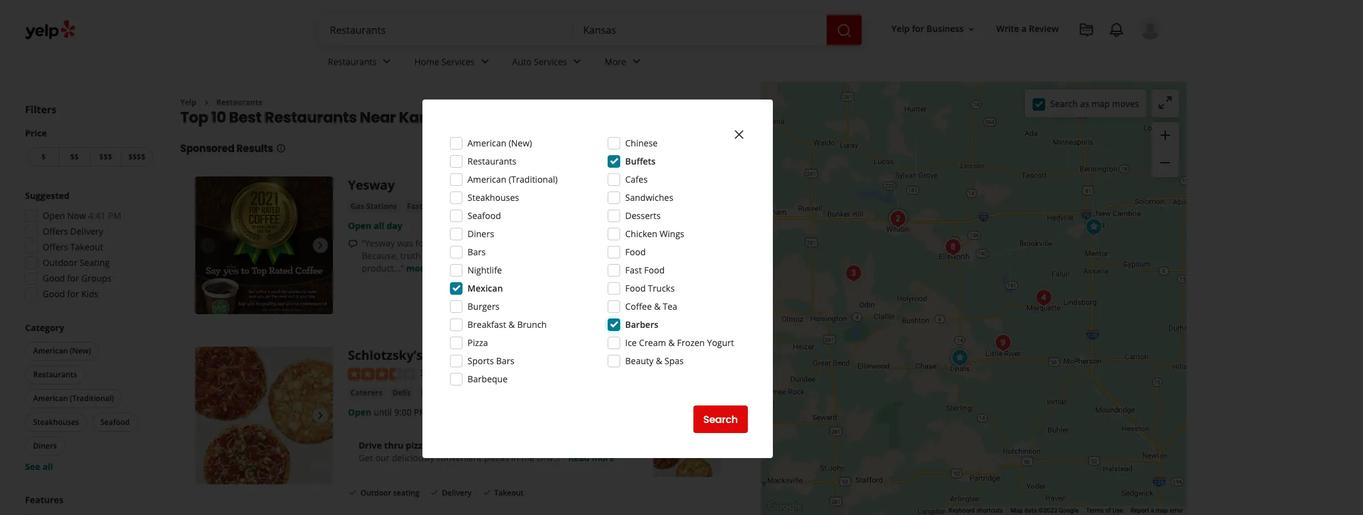 Task type: describe. For each thing, give the bounding box(es) containing it.
was
[[397, 238, 413, 249]]

16 chevron right v2 image
[[202, 98, 212, 108]]

a for report
[[1151, 507, 1155, 514]]

map region
[[746, 69, 1227, 515]]

terms of use link
[[1087, 507, 1124, 514]]

0 horizontal spatial yesway image
[[195, 177, 333, 315]]

price group
[[25, 127, 155, 169]]

0 vertical spatial group
[[1152, 122, 1180, 177]]

convenience stores button
[[450, 201, 529, 213]]

16 speech v2 image
[[348, 239, 358, 249]]

$$$ button
[[90, 147, 121, 167]]

burgers
[[468, 301, 500, 312]]

american (new) inside button
[[33, 346, 91, 356]]

midland railroad hotel & restaurant image
[[886, 207, 911, 232]]

not
[[479, 250, 493, 262]]

barbeque
[[468, 373, 508, 385]]

open all day
[[348, 220, 403, 232]]

1 vertical spatial takeout
[[494, 488, 524, 498]]

schlotzsky's
[[348, 347, 423, 364]]

day
[[387, 220, 403, 232]]

1 vertical spatial delivery
[[442, 488, 472, 498]]

kids
[[81, 288, 98, 300]]

fast food button
[[405, 201, 445, 213]]

& for brunch
[[509, 319, 515, 331]]

tea
[[663, 301, 678, 312]]

write
[[997, 23, 1020, 35]]

steakhouses button
[[25, 413, 87, 432]]

be
[[423, 250, 434, 262]]

projects image
[[1079, 23, 1094, 38]]

thats
[[563, 250, 586, 262]]

american (traditional) inside button
[[33, 393, 114, 404]]

0 vertical spatial delivery
[[70, 225, 103, 237]]

diners button
[[25, 437, 65, 456]]

price
[[25, 127, 47, 139]]

1 vertical spatial more
[[592, 452, 615, 464]]

$$$$
[[128, 152, 145, 162]]

steakhouses inside search dialog
[[468, 192, 519, 203]]

16 checkmark v2 image for delivery
[[430, 488, 440, 498]]

1 horizontal spatial drive
[[537, 452, 558, 464]]

food inside fast food button
[[425, 201, 443, 212]]

paden's place- bar image
[[941, 235, 966, 260]]

yelp for yelp link on the left of page
[[180, 97, 197, 108]]

report a map error
[[1131, 507, 1183, 514]]

restaurants button
[[25, 366, 85, 384]]

2 horizontal spatial our
[[701, 250, 715, 262]]

county seat bar & grill image
[[947, 346, 972, 371]]

on
[[452, 238, 463, 249]]

as
[[1081, 97, 1090, 109]]

drive thru pizzas.
[[359, 439, 435, 451]]

report a map error link
[[1131, 507, 1183, 514]]

open up 16 speech v2 image
[[348, 220, 372, 232]]

why
[[588, 250, 605, 262]]

thru
[[384, 439, 404, 451]]

fast food link
[[405, 201, 445, 213]]

for for kids
[[67, 288, 79, 300]]

0 vertical spatial drive
[[359, 439, 382, 451]]

the ranch house image
[[1032, 286, 1057, 311]]

group containing suggested
[[21, 190, 155, 304]]

ice cream & frozen yogurt
[[625, 337, 734, 349]]

previous image
[[200, 408, 215, 424]]

all for see
[[43, 461, 53, 473]]

& up spas
[[669, 337, 675, 349]]

diners inside search dialog
[[468, 228, 494, 240]]

zoom in image
[[1158, 128, 1173, 143]]

restaurants right 16 chevron right v2 icon
[[217, 97, 262, 108]]

outdoor for outdoor seating
[[361, 488, 391, 498]]

home services link
[[405, 45, 502, 81]]

$$ button
[[59, 147, 90, 167]]

offers takeout
[[43, 241, 103, 253]]

top
[[180, 107, 208, 128]]

near
[[360, 107, 396, 128]]

offers for offers takeout
[[43, 241, 68, 253]]

get our deliciously convenient pizzas in the  drive thru.
[[359, 452, 580, 464]]

seating
[[393, 488, 420, 498]]

map data ©2023 google
[[1011, 507, 1079, 514]]

yesway
[[348, 177, 395, 194]]

chicken
[[625, 228, 658, 240]]

auto
[[513, 55, 532, 67]]

told,
[[436, 250, 454, 262]]

get for get directions
[[640, 291, 658, 305]]

yummy yummy asian cuisine chinese image
[[947, 346, 972, 371]]

stores
[[503, 201, 527, 212]]

sports
[[468, 355, 494, 367]]

restaurants inside business categories element
[[328, 55, 377, 67]]

food trucks
[[625, 282, 675, 294]]

mo's place image
[[842, 261, 867, 286]]

next image
[[313, 408, 328, 424]]

beauty & spas
[[625, 355, 684, 367]]

outdoor seating
[[361, 488, 420, 498]]

services for home services
[[442, 55, 475, 67]]

delis button
[[390, 387, 414, 399]]

group containing category
[[23, 322, 155, 473]]

made from scratch image
[[885, 207, 910, 232]]

of
[[1106, 507, 1111, 514]]

convenient
[[437, 452, 482, 464]]

kansas
[[399, 107, 455, 128]]

$
[[41, 152, 46, 162]]

suggested
[[25, 190, 70, 202]]

"yesway was founded on a simple idea: convenience stores should be...well, convenient! because, truth be told, thats not always the case. thats why our redesigned stores, our product…"
[[362, 238, 720, 274]]

keyboard
[[949, 507, 975, 514]]

deliciously
[[392, 452, 435, 464]]

diners inside diners button
[[33, 441, 57, 451]]

outdoor for outdoor seating
[[43, 257, 77, 269]]

food down chicken
[[625, 246, 646, 258]]

search for search
[[704, 412, 738, 427]]

1 horizontal spatial bars
[[496, 355, 515, 367]]

frozen
[[677, 337, 705, 349]]

map for moves
[[1092, 97, 1110, 109]]

0 horizontal spatial bars
[[468, 246, 486, 258]]

seafood button
[[92, 413, 138, 432]]

pm for sponsored results
[[414, 406, 427, 418]]

business categories element
[[318, 45, 1162, 81]]

best
[[229, 107, 262, 128]]

read
[[569, 452, 590, 464]]

good for groups
[[43, 272, 112, 284]]

1 vertical spatial restaurants link
[[217, 97, 262, 108]]

schlotzsky's image
[[1082, 215, 1107, 240]]

truth
[[400, 250, 421, 262]]

american (new) inside search dialog
[[468, 137, 532, 149]]

map for error
[[1156, 507, 1169, 514]]

(new) inside button
[[70, 346, 91, 356]]

beauty
[[625, 355, 654, 367]]

chinese
[[625, 137, 658, 149]]

convenience stores link
[[450, 201, 529, 213]]

business
[[927, 23, 964, 35]]

american inside button
[[33, 393, 68, 404]]

cream
[[639, 337, 666, 349]]

notifications image
[[1109, 23, 1125, 38]]

ice
[[625, 337, 637, 349]]

idea:
[[502, 238, 522, 249]]

search image
[[837, 23, 852, 38]]



Task type: locate. For each thing, give the bounding box(es) containing it.
features
[[25, 494, 63, 506]]

24 chevron down v2 image inside auto services link
[[570, 54, 585, 69]]

the sample room image
[[886, 207, 911, 232]]

16 info v2 image
[[276, 144, 286, 154]]

0 horizontal spatial more
[[406, 263, 430, 274]]

2 vertical spatial a
[[1151, 507, 1155, 514]]

sandwiches link
[[419, 387, 468, 399]]

0 vertical spatial offers
[[43, 225, 68, 237]]

auto services
[[513, 55, 567, 67]]

american (traditional)
[[468, 173, 558, 185], [33, 393, 114, 404]]

0 vertical spatial american (new)
[[468, 137, 532, 149]]

1 vertical spatial search
[[704, 412, 738, 427]]

1 vertical spatial slideshow element
[[195, 347, 333, 485]]

1 vertical spatial a
[[465, 238, 470, 249]]

2 24 chevron down v2 image from the left
[[629, 54, 644, 69]]

features group
[[21, 494, 155, 515]]

diners up see all button
[[33, 441, 57, 451]]

1 good from the top
[[43, 272, 65, 284]]

a inside "yesway was founded on a simple idea: convenience stores should be...well, convenient! because, truth be told, thats not always the case. thats why our redesigned stores, our product…"
[[465, 238, 470, 249]]

offers down 'offers delivery'
[[43, 241, 68, 253]]

0 horizontal spatial diners
[[33, 441, 57, 451]]

offers
[[43, 225, 68, 237], [43, 241, 68, 253]]

because,
[[362, 250, 398, 262]]

top 10 best restaurants near kansas
[[180, 107, 455, 128]]

seafood inside search dialog
[[468, 210, 501, 222]]

a right "write"
[[1022, 23, 1027, 35]]

map left error
[[1156, 507, 1169, 514]]

diners
[[468, 228, 494, 240], [33, 441, 57, 451]]

1 horizontal spatial diners
[[468, 228, 494, 240]]

restaurants up 16 info v2 icon at the top of page
[[265, 107, 357, 128]]

takeout inside group
[[70, 241, 103, 253]]

food up founded
[[425, 201, 443, 212]]

product…"
[[362, 263, 404, 274]]

chicken wings
[[625, 228, 685, 240]]

1 horizontal spatial pm
[[414, 406, 427, 418]]

1 horizontal spatial more
[[592, 452, 615, 464]]

see all button
[[25, 461, 53, 473]]

outdoor
[[43, 257, 77, 269], [361, 488, 391, 498]]

0 vertical spatial for
[[912, 23, 925, 35]]

bars right sports
[[496, 355, 515, 367]]

delivery down convenient
[[442, 488, 472, 498]]

(35
[[435, 367, 448, 379]]

google image
[[764, 499, 806, 515]]

1 vertical spatial drive
[[537, 452, 558, 464]]

breakfast & brunch
[[468, 319, 547, 331]]

16 checkmark v2 image for takeout
[[482, 488, 492, 498]]

0 horizontal spatial all
[[43, 461, 53, 473]]

2 16 checkmark v2 image from the left
[[430, 488, 440, 498]]

0 vertical spatial a
[[1022, 23, 1027, 35]]

24 chevron down v2 image inside the restaurants link
[[380, 54, 395, 69]]

stores,
[[671, 250, 699, 262]]

sandwiches inside search dialog
[[625, 192, 674, 203]]

& for spas
[[656, 355, 663, 367]]

1 slideshow element from the top
[[195, 177, 333, 315]]

report
[[1131, 507, 1150, 514]]

more down truth
[[406, 263, 430, 274]]

user actions element
[[882, 16, 1180, 93]]

3 16 checkmark v2 image from the left
[[482, 488, 492, 498]]

good for good for kids
[[43, 288, 65, 300]]

1 vertical spatial (new)
[[70, 346, 91, 356]]

more right read
[[592, 452, 615, 464]]

grandma's soda shop image
[[886, 206, 911, 231]]

24 chevron down v2 image right auto services at the left
[[570, 54, 585, 69]]

1 horizontal spatial sandwiches
[[625, 192, 674, 203]]

gas
[[351, 201, 364, 212]]

1 horizontal spatial fast
[[625, 264, 642, 276]]

1 vertical spatial get
[[359, 452, 373, 464]]

slideshow element
[[195, 177, 333, 315], [195, 347, 333, 485]]

outdoor down offers takeout
[[43, 257, 77, 269]]

1 vertical spatial yelp
[[180, 97, 197, 108]]

more link
[[595, 45, 654, 81]]

fast food inside button
[[407, 201, 443, 212]]

food down redesigned at left
[[644, 264, 665, 276]]

get left tea
[[640, 291, 658, 305]]

our down should
[[607, 250, 621, 262]]

steakhouses inside button
[[33, 417, 79, 428]]

0 horizontal spatial search
[[704, 412, 738, 427]]

yelp left business
[[892, 23, 910, 35]]

16 checkmark v2 image right seating at the left of page
[[430, 488, 440, 498]]

restaurants
[[328, 55, 377, 67], [217, 97, 262, 108], [265, 107, 357, 128], [468, 155, 517, 167], [33, 369, 77, 380]]

buffets
[[625, 155, 656, 167]]

24 chevron down v2 image left the auto in the top of the page
[[477, 54, 492, 69]]

get
[[640, 291, 658, 305], [359, 452, 373, 464]]

should
[[605, 238, 633, 249]]

2 vertical spatial for
[[67, 288, 79, 300]]

1 horizontal spatial services
[[534, 55, 567, 67]]

delivery down open now 4:41 pm
[[70, 225, 103, 237]]

0 vertical spatial all
[[374, 220, 385, 232]]

see all
[[25, 461, 53, 473]]

thats
[[456, 250, 477, 262]]

restaurants inside "button"
[[33, 369, 77, 380]]

offers for offers delivery
[[43, 225, 68, 237]]

0 vertical spatial seafood
[[468, 210, 501, 222]]

sponsored
[[180, 142, 235, 156]]

0 vertical spatial steakhouses
[[468, 192, 519, 203]]

1 vertical spatial outdoor
[[361, 488, 391, 498]]

0 horizontal spatial services
[[442, 55, 475, 67]]

24 chevron down v2 image for restaurants
[[380, 54, 395, 69]]

0 horizontal spatial outdoor
[[43, 257, 77, 269]]

all right see
[[43, 461, 53, 473]]

1 vertical spatial bars
[[496, 355, 515, 367]]

0 vertical spatial (new)
[[509, 137, 532, 149]]

1 vertical spatial for
[[67, 272, 79, 284]]

&
[[654, 301, 661, 312], [509, 319, 515, 331], [669, 337, 675, 349], [656, 355, 663, 367]]

0 vertical spatial search
[[1051, 97, 1078, 109]]

american (new) button
[[25, 342, 99, 361]]

& left tea
[[654, 301, 661, 312]]

24 chevron down v2 image inside more link
[[629, 54, 644, 69]]

0 horizontal spatial restaurants link
[[217, 97, 262, 108]]

1 horizontal spatial american (new)
[[468, 137, 532, 149]]

use
[[1113, 507, 1124, 514]]

pm for filters
[[108, 210, 121, 222]]

seating
[[80, 257, 110, 269]]

schlotzsky's image
[[195, 347, 333, 485]]

for
[[912, 23, 925, 35], [67, 272, 79, 284], [67, 288, 79, 300]]

filters
[[25, 103, 56, 116]]

seafood inside button
[[100, 417, 130, 428]]

1 vertical spatial pm
[[414, 406, 427, 418]]

brunch
[[517, 319, 547, 331]]

get for get our deliciously convenient pizzas in the  drive thru.
[[359, 452, 373, 464]]

2 slideshow element from the top
[[195, 347, 333, 485]]

takeout up the seating
[[70, 241, 103, 253]]

yelp link
[[180, 97, 197, 108]]

good down good for groups
[[43, 288, 65, 300]]

restaurants link right 16 chevron right v2 icon
[[217, 97, 262, 108]]

3.3
[[421, 367, 433, 379]]

0 vertical spatial (traditional)
[[509, 173, 558, 185]]

0 horizontal spatial (traditional)
[[70, 393, 114, 404]]

american (traditional) inside search dialog
[[468, 173, 558, 185]]

0 horizontal spatial map
[[1092, 97, 1110, 109]]

2 horizontal spatial a
[[1151, 507, 1155, 514]]

fast
[[407, 201, 423, 212], [625, 264, 642, 276]]

services
[[442, 55, 475, 67], [534, 55, 567, 67]]

1 horizontal spatial restaurants link
[[318, 45, 405, 81]]

2 24 chevron down v2 image from the left
[[570, 54, 585, 69]]

our down thru
[[375, 452, 390, 464]]

write a review link
[[992, 18, 1064, 40]]

sandwiches button
[[419, 387, 468, 399]]

home
[[415, 55, 439, 67]]

for left business
[[912, 23, 925, 35]]

1 horizontal spatial american (traditional)
[[468, 173, 558, 185]]

16 checkmark v2 image left outdoor seating on the left bottom of the page
[[348, 488, 358, 498]]

0 vertical spatial pm
[[108, 210, 121, 222]]

24 chevron down v2 image right more
[[629, 54, 644, 69]]

keyboard shortcuts button
[[949, 507, 1003, 515]]

search button
[[694, 406, 748, 433]]

until
[[374, 406, 392, 418]]

for inside 'button'
[[912, 23, 925, 35]]

& for tea
[[654, 301, 661, 312]]

1 horizontal spatial search
[[1051, 97, 1078, 109]]

1 horizontal spatial delivery
[[442, 488, 472, 498]]

24 chevron down v2 image
[[380, 54, 395, 69], [629, 54, 644, 69]]

1 horizontal spatial (new)
[[509, 137, 532, 149]]

2 horizontal spatial 16 checkmark v2 image
[[482, 488, 492, 498]]

cafes
[[625, 173, 648, 185]]

0 horizontal spatial 16 checkmark v2 image
[[348, 488, 358, 498]]

close image
[[732, 127, 747, 142]]

(traditional) up stores
[[509, 173, 558, 185]]

1 horizontal spatial 16 checkmark v2 image
[[430, 488, 440, 498]]

a for write
[[1022, 23, 1027, 35]]

search for search as map moves
[[1051, 97, 1078, 109]]

0 vertical spatial yelp
[[892, 23, 910, 35]]

seafood down american (traditional) button
[[100, 417, 130, 428]]

all
[[374, 220, 385, 232], [43, 461, 53, 473]]

convenience stores
[[453, 201, 527, 212]]

desserts
[[625, 210, 661, 222]]

diners up not
[[468, 228, 494, 240]]

(traditional) inside button
[[70, 393, 114, 404]]

0 vertical spatial yesway image
[[195, 177, 333, 315]]

1 vertical spatial seafood
[[100, 417, 130, 428]]

trucks
[[648, 282, 675, 294]]

0 horizontal spatial american (new)
[[33, 346, 91, 356]]

moves
[[1113, 97, 1140, 109]]

fast right the stations
[[407, 201, 423, 212]]

0 horizontal spatial fast
[[407, 201, 423, 212]]

restaurants up the near
[[328, 55, 377, 67]]

terms of use
[[1087, 507, 1124, 514]]

open now 4:41 pm
[[43, 210, 121, 222]]

get down drive thru pizzas.
[[359, 452, 373, 464]]

for for business
[[912, 23, 925, 35]]

16 checkmark v2 image for outdoor seating
[[348, 488, 358, 498]]

(traditional) up seafood button
[[70, 393, 114, 404]]

2 vertical spatial group
[[23, 322, 155, 473]]

(traditional) inside search dialog
[[509, 173, 558, 185]]

1 vertical spatial sandwiches
[[421, 387, 465, 398]]

0 horizontal spatial get
[[359, 452, 373, 464]]

1 horizontal spatial our
[[607, 250, 621, 262]]

all left day
[[374, 220, 385, 232]]

yesway image inside map region
[[948, 346, 973, 371]]

1 vertical spatial good
[[43, 288, 65, 300]]

pm right 9:00
[[414, 406, 427, 418]]

0 vertical spatial good
[[43, 272, 65, 284]]

0 vertical spatial takeout
[[70, 241, 103, 253]]

1 horizontal spatial map
[[1156, 507, 1169, 514]]

1 horizontal spatial outdoor
[[361, 488, 391, 498]]

0 horizontal spatial takeout
[[70, 241, 103, 253]]

(new) inside search dialog
[[509, 137, 532, 149]]

for up good for kids
[[67, 272, 79, 284]]

all for open
[[374, 220, 385, 232]]

0 horizontal spatial pm
[[108, 210, 121, 222]]

open for filters
[[43, 210, 65, 222]]

the right in
[[521, 452, 535, 464]]

drive
[[359, 439, 382, 451], [537, 452, 558, 464]]

keyboard shortcuts
[[949, 507, 1003, 514]]

"yesway
[[362, 238, 395, 249]]

the inside "yesway was founded on a simple idea: convenience stores should be...well, convenient! because, truth be told, thats not always the case. thats why our redesigned stores, our product…"
[[525, 250, 538, 262]]

gas stations link
[[348, 201, 400, 213]]

wings
[[660, 228, 685, 240]]

0 horizontal spatial 24 chevron down v2 image
[[380, 54, 395, 69]]

takeout down in
[[494, 488, 524, 498]]

1 horizontal spatial (traditional)
[[509, 173, 558, 185]]

expand map image
[[1158, 95, 1173, 110]]

open for sponsored results
[[348, 406, 372, 418]]

convenience
[[524, 238, 575, 249]]

0 vertical spatial more
[[406, 263, 430, 274]]

food up coffee at the bottom left
[[625, 282, 646, 294]]

sandwiches up the desserts
[[625, 192, 674, 203]]

american (traditional) up steakhouses button
[[33, 393, 114, 404]]

9:00
[[394, 406, 412, 418]]

0 horizontal spatial a
[[465, 238, 470, 249]]

fast food up founded
[[407, 201, 443, 212]]

sandwiches down (35
[[421, 387, 465, 398]]

1 services from the left
[[442, 55, 475, 67]]

previous image
[[200, 238, 215, 253]]

$ button
[[28, 147, 59, 167]]

next image
[[313, 238, 328, 253]]

map right as
[[1092, 97, 1110, 109]]

delis
[[393, 387, 411, 398]]

good
[[43, 272, 65, 284], [43, 288, 65, 300]]

search inside button
[[704, 412, 738, 427]]

2 offers from the top
[[43, 241, 68, 253]]

restaurants up convenience stores on the left of page
[[468, 155, 517, 167]]

fast food inside search dialog
[[625, 264, 665, 276]]

16 chevron down v2 image
[[967, 24, 977, 34]]

yesway image
[[195, 177, 333, 315], [948, 346, 973, 371]]

mexican
[[468, 282, 503, 294]]

american inside button
[[33, 346, 68, 356]]

open down the suggested
[[43, 210, 65, 222]]

schlotzsky's link
[[348, 347, 423, 364]]

fast down redesigned at left
[[625, 264, 642, 276]]

0 vertical spatial sandwiches
[[625, 192, 674, 203]]

in
[[511, 452, 519, 464]]

24 chevron down v2 image
[[477, 54, 492, 69], [570, 54, 585, 69]]

restaurants down the american (new) button
[[33, 369, 77, 380]]

pizzas
[[484, 452, 509, 464]]

offers up offers takeout
[[43, 225, 68, 237]]

open down caterers button
[[348, 406, 372, 418]]

0 vertical spatial american (traditional)
[[468, 173, 558, 185]]

pm right 4:41
[[108, 210, 121, 222]]

0 vertical spatial the
[[525, 250, 538, 262]]

24 chevron down v2 image inside home services link
[[477, 54, 492, 69]]

services for auto services
[[534, 55, 567, 67]]

0 horizontal spatial yelp
[[180, 97, 197, 108]]

outdoor seating
[[43, 257, 110, 269]]

founded
[[416, 238, 450, 249]]

drive left "thru."
[[537, 452, 558, 464]]

1 horizontal spatial takeout
[[494, 488, 524, 498]]

pizzas.
[[406, 439, 435, 451]]

a right on
[[465, 238, 470, 249]]

convenience
[[453, 201, 501, 212]]

24 chevron down v2 image left home
[[380, 54, 395, 69]]

more link
[[406, 263, 430, 274]]

map
[[1011, 507, 1023, 514]]

1 horizontal spatial steakhouses
[[468, 192, 519, 203]]

0 vertical spatial bars
[[468, 246, 486, 258]]

shortcuts
[[977, 507, 1003, 514]]

data
[[1025, 507, 1037, 514]]

0 vertical spatial diners
[[468, 228, 494, 240]]

yelp inside 'button'
[[892, 23, 910, 35]]

services right the auto in the top of the page
[[534, 55, 567, 67]]

fast inside search dialog
[[625, 264, 642, 276]]

yelp left 16 chevron right v2 icon
[[180, 97, 197, 108]]

group
[[1152, 122, 1180, 177], [21, 190, 155, 304], [23, 322, 155, 473]]

delis link
[[390, 387, 414, 399]]

american (new)
[[468, 137, 532, 149], [33, 346, 91, 356]]

a right report
[[1151, 507, 1155, 514]]

restaurants inside search dialog
[[468, 155, 517, 167]]

pm
[[108, 210, 121, 222], [414, 406, 427, 418]]

delivery
[[70, 225, 103, 237], [442, 488, 472, 498]]

0 vertical spatial slideshow element
[[195, 177, 333, 315]]

None search field
[[320, 15, 864, 45]]

0 vertical spatial restaurants link
[[318, 45, 405, 81]]

& left brunch
[[509, 319, 515, 331]]

seafood
[[468, 210, 501, 222], [100, 417, 130, 428]]

24 chevron down v2 image for home services
[[477, 54, 492, 69]]

2 services from the left
[[534, 55, 567, 67]]

1 vertical spatial fast food
[[625, 264, 665, 276]]

0 horizontal spatial steakhouses
[[33, 417, 79, 428]]

1 24 chevron down v2 image from the left
[[380, 54, 395, 69]]

1 vertical spatial steakhouses
[[33, 417, 79, 428]]

good for good for groups
[[43, 272, 65, 284]]

$$$$ button
[[121, 147, 153, 167]]

16 checkmark v2 image down pizzas
[[482, 488, 492, 498]]

now
[[67, 210, 86, 222]]

1 vertical spatial american (traditional)
[[33, 393, 114, 404]]

pm inside group
[[108, 210, 121, 222]]

oliver's beef & brew image
[[991, 331, 1016, 356]]

seafood up simple
[[468, 210, 501, 222]]

restaurants link
[[318, 45, 405, 81], [217, 97, 262, 108]]

get inside get directions link
[[640, 291, 658, 305]]

1 16 checkmark v2 image from the left
[[348, 488, 358, 498]]

1 horizontal spatial all
[[374, 220, 385, 232]]

yelp for business button
[[887, 18, 982, 40]]

steakhouses
[[468, 192, 519, 203], [33, 417, 79, 428]]

2 good from the top
[[43, 288, 65, 300]]

1 vertical spatial the
[[521, 452, 535, 464]]

takeout
[[70, 241, 103, 253], [494, 488, 524, 498]]

24 chevron down v2 image for auto services
[[570, 54, 585, 69]]

for for groups
[[67, 272, 79, 284]]

good up good for kids
[[43, 272, 65, 284]]

slideshow element for schlotzsky's
[[195, 347, 333, 485]]

outdoor left seating at the left of page
[[361, 488, 391, 498]]

see
[[25, 461, 40, 473]]

1 vertical spatial (traditional)
[[70, 393, 114, 404]]

0 vertical spatial outdoor
[[43, 257, 77, 269]]

drive left thru
[[359, 439, 382, 451]]

0 vertical spatial fast food
[[407, 201, 443, 212]]

terms
[[1087, 507, 1104, 514]]

restaurants link up the near
[[318, 45, 405, 81]]

& left spas
[[656, 355, 663, 367]]

24 chevron down v2 image for more
[[629, 54, 644, 69]]

fast inside fast food button
[[407, 201, 423, 212]]

services right home
[[442, 55, 475, 67]]

search dialog
[[0, 0, 1364, 515]]

bars up nightlife
[[468, 246, 486, 258]]

the left case.
[[525, 250, 538, 262]]

slideshow element for yesway
[[195, 177, 333, 315]]

0 horizontal spatial our
[[375, 452, 390, 464]]

3.3 star rating image
[[348, 368, 416, 381]]

1 offers from the top
[[43, 225, 68, 237]]

0 horizontal spatial fast food
[[407, 201, 443, 212]]

fast food down redesigned at left
[[625, 264, 665, 276]]

get directions link
[[629, 285, 721, 312]]

0 horizontal spatial (new)
[[70, 346, 91, 356]]

16 checkmark v2 image
[[348, 488, 358, 498], [430, 488, 440, 498], [482, 488, 492, 498]]

for down good for groups
[[67, 288, 79, 300]]

our down convenient!
[[701, 250, 715, 262]]

sandwiches inside button
[[421, 387, 465, 398]]

1 vertical spatial offers
[[43, 241, 68, 253]]

1 horizontal spatial yelp
[[892, 23, 910, 35]]

zoom out image
[[1158, 155, 1173, 170]]

yelp for yelp for business
[[892, 23, 910, 35]]

1 24 chevron down v2 image from the left
[[477, 54, 492, 69]]

american (traditional) up stores
[[468, 173, 558, 185]]



Task type: vqa. For each thing, say whether or not it's contained in the screenshot.
Yelp
yes



